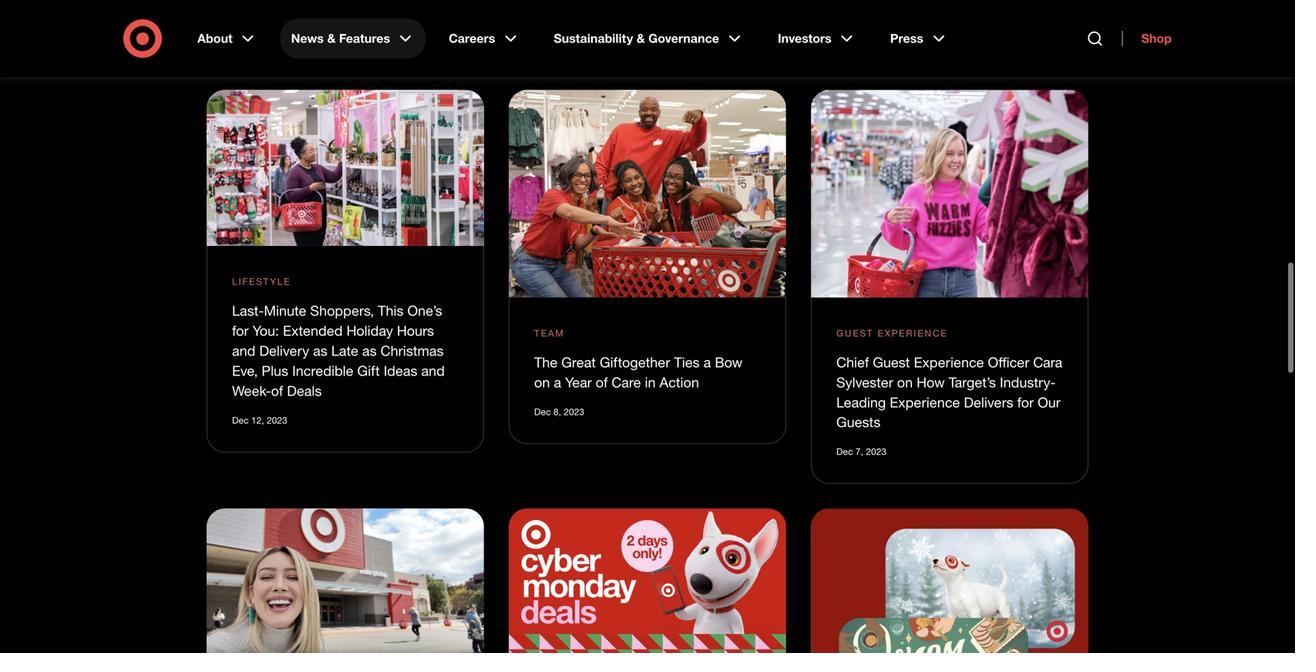 Task type: locate. For each thing, give the bounding box(es) containing it.
dec left 18,
[[232, 21, 249, 32]]

news & features
[[291, 31, 390, 46]]

cara
[[1034, 348, 1063, 364]]

and
[[232, 336, 256, 353], [422, 356, 445, 373]]

0 vertical spatial for
[[232, 316, 249, 333]]

last-minute shoppers, this one's for you: extended holiday hours and delivery as late as christmas eve, plus incredible gift ideas and week-of deals link
[[232, 296, 445, 393]]

& for features
[[327, 31, 336, 46]]

ties
[[674, 348, 700, 364]]

on inside chief guest experience officer cara sylvester on how target's industry- leading experience delivers for our guests
[[898, 368, 913, 384]]

& right news
[[327, 31, 336, 46]]

of
[[596, 368, 608, 384], [271, 376, 283, 393]]

8,
[[554, 400, 561, 411]]

1 horizontal spatial &
[[637, 31, 645, 46]]

eve,
[[232, 356, 258, 373]]

18,
[[251, 21, 264, 32]]

1 vertical spatial guest
[[873, 348, 910, 364]]

on for a
[[535, 368, 550, 384]]

you:
[[253, 316, 279, 333]]

chief guest experience officer cara sylvester on how target's industry- leading experience delivers for our guests link
[[837, 348, 1063, 424]]

guest up chief
[[837, 321, 874, 333]]

& left governance
[[637, 31, 645, 46]]

1 horizontal spatial on
[[898, 368, 913, 384]]

1 horizontal spatial and
[[422, 356, 445, 373]]

for inside last-minute shoppers, this one's for you: extended holiday hours and delivery as late as christmas eve, plus incredible gift ideas and week-of deals
[[232, 316, 249, 333]]

2023 right 12,
[[267, 408, 287, 420]]

minute
[[264, 296, 307, 313]]

target's
[[949, 368, 997, 384]]

as down holiday
[[362, 336, 377, 353]]

hours
[[397, 316, 434, 333]]

2023 right 8,
[[564, 400, 585, 411]]

great
[[562, 348, 596, 364]]

1 & from the left
[[327, 31, 336, 46]]

a left year
[[554, 368, 562, 384]]

deals
[[287, 376, 322, 393]]

0 vertical spatial guest
[[837, 321, 874, 333]]

guest experience
[[837, 321, 948, 333]]

chief
[[837, 348, 869, 364]]

about
[[197, 31, 233, 46]]

guest inside chief guest experience officer cara sylvester on how target's industry- leading experience delivers for our guests
[[873, 348, 910, 364]]

dec left "7,"
[[837, 440, 854, 451]]

of down plus
[[271, 376, 283, 393]]

dec left 8,
[[535, 400, 551, 411]]

of inside the great giftogether ties a bow on a year of care in action
[[596, 368, 608, 384]]

holiday
[[347, 316, 393, 333]]

press
[[891, 31, 924, 46]]

gift
[[358, 356, 380, 373]]

&
[[327, 31, 336, 46], [637, 31, 645, 46]]

1 on from the left
[[535, 368, 550, 384]]

on down the
[[535, 368, 550, 384]]

delivers
[[964, 388, 1014, 404]]

a target guest shopping in a section full of holiday items. image
[[207, 84, 484, 240]]

bow
[[715, 348, 743, 364]]

1 horizontal spatial for
[[1018, 388, 1034, 404]]

dec for the great giftogether ties a bow on a year of care in action
[[535, 400, 551, 411]]

0 horizontal spatial &
[[327, 31, 336, 46]]

on inside the great giftogether ties a bow on a year of care in action
[[535, 368, 550, 384]]

investors link
[[767, 19, 867, 59]]

and up eve,
[[232, 336, 256, 353]]

dec
[[232, 21, 249, 32], [535, 400, 551, 411], [232, 408, 249, 420], [837, 440, 854, 451]]

0 vertical spatial experience
[[878, 321, 948, 333]]

sustainability
[[554, 31, 633, 46]]

lifestyle
[[232, 270, 291, 281]]

2023
[[267, 21, 287, 32], [564, 400, 585, 411], [267, 408, 287, 420], [866, 440, 887, 451]]

action
[[660, 368, 700, 384]]

dec left 12,
[[232, 408, 249, 420]]

as
[[313, 336, 328, 353], [362, 336, 377, 353]]

the great giftogether ties a bow on a year of care in action link
[[535, 348, 743, 384]]

for down last-
[[232, 316, 249, 333]]

a right ties
[[704, 348, 711, 364]]

1 horizontal spatial a
[[704, 348, 711, 364]]

shoppers,
[[310, 296, 374, 313]]

a
[[704, 348, 711, 364], [554, 368, 562, 384]]

as up incredible
[[313, 336, 328, 353]]

dec for chief guest experience officer cara sylvester on how target's industry- leading experience delivers for our guests
[[837, 440, 854, 451]]

0 vertical spatial and
[[232, 336, 256, 353]]

2023 right "7,"
[[866, 440, 887, 451]]

of right year
[[596, 368, 608, 384]]

1 vertical spatial a
[[554, 368, 562, 384]]

2 & from the left
[[637, 31, 645, 46]]

leading
[[837, 388, 886, 404]]

and down christmas
[[422, 356, 445, 373]]

1 horizontal spatial of
[[596, 368, 608, 384]]

careers
[[449, 31, 495, 46]]

sylvester
[[837, 368, 894, 384]]

0 horizontal spatial of
[[271, 376, 283, 393]]

& inside the sustainability & governance link
[[637, 31, 645, 46]]

2 on from the left
[[898, 368, 913, 384]]

for down industry-
[[1018, 388, 1034, 404]]

how
[[917, 368, 945, 384]]

1 vertical spatial for
[[1018, 388, 1034, 404]]

sustainability & governance link
[[543, 19, 755, 59]]

guest down 'guest experience'
[[873, 348, 910, 364]]

1 horizontal spatial as
[[362, 336, 377, 353]]

0 horizontal spatial for
[[232, 316, 249, 333]]

one's
[[408, 296, 443, 313]]

guest
[[837, 321, 874, 333], [873, 348, 910, 364]]

12,
[[251, 408, 264, 420]]

of inside last-minute shoppers, this one's for you: extended holiday hours and delivery as late as christmas eve, plus incredible gift ideas and week-of deals
[[271, 376, 283, 393]]

for
[[232, 316, 249, 333], [1018, 388, 1034, 404]]

on left how at the right bottom of page
[[898, 368, 913, 384]]

dec for last-minute shoppers, this one's for you: extended holiday hours and delivery as late as christmas eve, plus incredible gift ideas and week-of deals
[[232, 408, 249, 420]]

this
[[378, 296, 404, 313]]

on
[[535, 368, 550, 384], [898, 368, 913, 384]]

0 horizontal spatial as
[[313, 336, 328, 353]]

on for how
[[898, 368, 913, 384]]

0 horizontal spatial on
[[535, 368, 550, 384]]

year
[[565, 368, 592, 384]]

sustainability & governance
[[554, 31, 720, 46]]

in
[[645, 368, 656, 384]]

1 vertical spatial and
[[422, 356, 445, 373]]

& inside news & features link
[[327, 31, 336, 46]]

0 vertical spatial a
[[704, 348, 711, 364]]

experience
[[878, 321, 948, 333], [914, 348, 985, 364], [890, 388, 961, 404]]



Task type: vqa. For each thing, say whether or not it's contained in the screenshot.
Team link
yes



Task type: describe. For each thing, give the bounding box(es) containing it.
lifestyle link
[[232, 268, 291, 282]]

7,
[[856, 440, 864, 451]]

careers link
[[438, 19, 531, 59]]

dec 7, 2023
[[837, 440, 887, 451]]

ideas
[[384, 356, 418, 373]]

a cartoon target bullseye dog holds a mobile phone next to the words image
[[509, 503, 787, 653]]

last-
[[232, 296, 264, 313]]

2023 for chief guest experience officer cara sylvester on how target's industry- leading experience delivers for our guests
[[866, 440, 887, 451]]

2 vertical spatial experience
[[890, 388, 961, 404]]

2023 right 18,
[[267, 21, 287, 32]]

plus
[[262, 356, 289, 373]]

chief guest experience officer cara sylvester walks through a target store holding a red shopping basket. image
[[811, 84, 1089, 291]]

news
[[291, 31, 324, 46]]

for inside chief guest experience officer cara sylvester on how target's industry- leading experience delivers for our guests
[[1018, 388, 1034, 404]]

investors
[[778, 31, 832, 46]]

shop link
[[1123, 31, 1172, 46]]

experience inside guest experience link
[[878, 321, 948, 333]]

team link
[[535, 320, 565, 334]]

two target holiday giftcards on a red background. image
[[811, 503, 1089, 653]]

delivery
[[259, 336, 309, 353]]

extended
[[283, 316, 343, 333]]

last-minute shoppers, this one's for you: extended holiday hours and delivery as late as christmas eve, plus incredible gift ideas and week-of deals
[[232, 296, 445, 393]]

target team members pose around a target cart as they shop for the great giftogether. image
[[509, 84, 787, 291]]

incredible
[[292, 356, 354, 373]]

chief guest experience officer cara sylvester on how target's industry- leading experience delivers for our guests
[[837, 348, 1063, 424]]

press link
[[880, 19, 959, 59]]

guest experience link
[[837, 320, 948, 334]]

care
[[612, 368, 641, 384]]

team
[[535, 321, 565, 333]]

0 horizontal spatial a
[[554, 368, 562, 384]]

0 horizontal spatial and
[[232, 336, 256, 353]]

1 as from the left
[[313, 336, 328, 353]]

2 as from the left
[[362, 336, 377, 353]]

actress hilary duff smiling outside a target store. image
[[207, 503, 484, 653]]

guests
[[837, 408, 881, 424]]

dec 12, 2023
[[232, 408, 287, 420]]

guest inside guest experience link
[[837, 321, 874, 333]]

news & features link
[[280, 19, 426, 59]]

1 vertical spatial experience
[[914, 348, 985, 364]]

christmas
[[381, 336, 444, 353]]

the
[[535, 348, 558, 364]]

governance
[[649, 31, 720, 46]]

shop
[[1142, 31, 1172, 46]]

2023 for the great giftogether ties a bow on a year of care in action
[[564, 400, 585, 411]]

& for governance
[[637, 31, 645, 46]]

officer
[[988, 348, 1030, 364]]

2023 for last-minute shoppers, this one's for you: extended holiday hours and delivery as late as christmas eve, plus incredible gift ideas and week-of deals
[[267, 408, 287, 420]]

features
[[339, 31, 390, 46]]

industry-
[[1000, 368, 1056, 384]]

dec 18, 2023
[[232, 21, 287, 32]]

giftogether
[[600, 348, 671, 364]]

week-
[[232, 376, 271, 393]]

our
[[1038, 388, 1061, 404]]

dec 8, 2023
[[535, 400, 585, 411]]

late
[[332, 336, 359, 353]]

about link
[[187, 19, 268, 59]]

the great giftogether ties a bow on a year of care in action
[[535, 348, 743, 384]]



